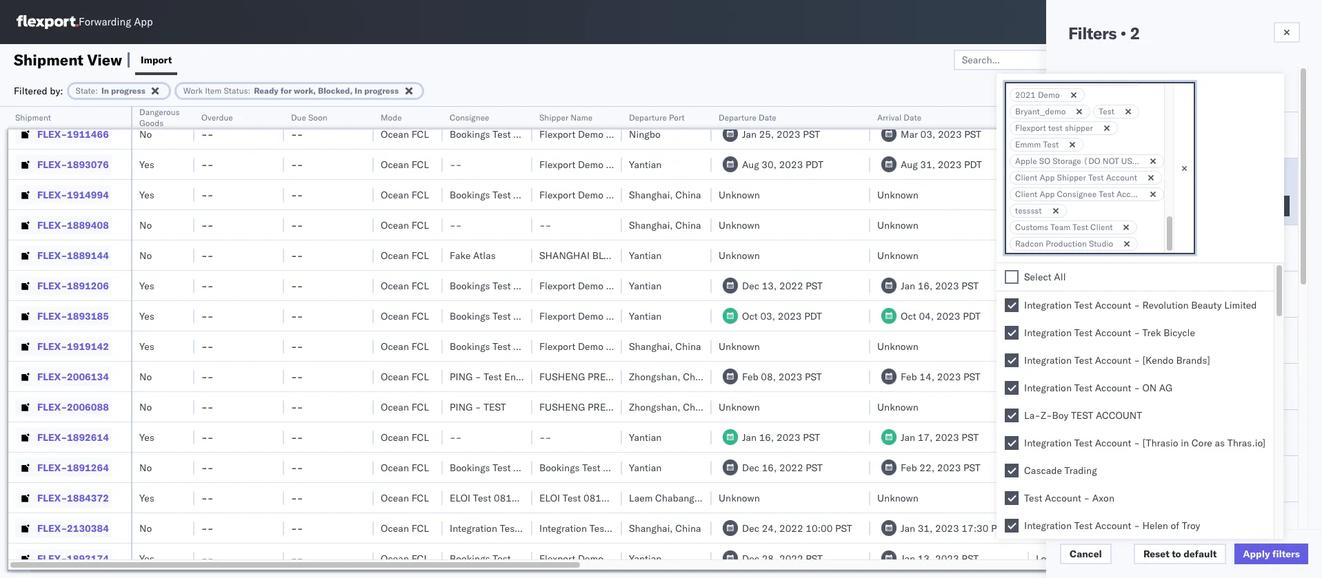 Task type: vqa. For each thing, say whether or not it's contained in the screenshot.
9,
no



Task type: locate. For each thing, give the bounding box(es) containing it.
nov for nov 20, 2023 pst
[[1126, 310, 1143, 323]]

jan 30, 2023 pst for shanghai, china
[[1126, 189, 1204, 201]]

co.
[[643, 98, 656, 110], [643, 128, 656, 140], [643, 158, 656, 171], [643, 189, 656, 201], [643, 280, 656, 292], [643, 310, 656, 323], [643, 340, 656, 353], [643, 553, 656, 565]]

0 horizontal spatial oct
[[742, 310, 758, 323]]

feb 02, 2023 pst down delivery
[[1126, 128, 1206, 140]]

17, up 'integration test account - revolution beauty limited'
[[1143, 280, 1158, 292]]

2 vertical spatial 13,
[[918, 553, 933, 565]]

1 vertical spatial california
[[1093, 492, 1136, 505]]

aug down the mar
[[901, 158, 918, 171]]

ca up studio
[[1095, 219, 1108, 231]]

goods
[[139, 118, 164, 128]]

resize handle column header for departure port
[[695, 107, 712, 579]]

0 vertical spatial ping
[[450, 371, 473, 383]]

angeles, right the select at the right top of the page
[[1054, 280, 1092, 292]]

10 ocean fcl from the top
[[381, 371, 429, 383]]

03, for mar
[[921, 128, 936, 140]]

0 vertical spatial arrival date
[[878, 112, 922, 123]]

consignee for flex-1914994
[[514, 189, 560, 201]]

cascade
[[1025, 465, 1062, 477]]

flex-2006134
[[37, 371, 109, 383]]

0 vertical spatial jan 30, 2023 pst
[[1126, 189, 1204, 201]]

tesssst
[[1016, 206, 1042, 216]]

0 vertical spatial departure port
[[629, 112, 685, 123]]

0 vertical spatial shipment
[[14, 50, 84, 69]]

flex- for 1891206
[[37, 280, 67, 292]]

02, down quoted
[[1145, 128, 1160, 140]]

vessel
[[1069, 335, 1099, 347]]

flex-1884372 button
[[15, 489, 112, 508]]

ping down ping - test entity
[[450, 401, 473, 414]]

27, down [kendo
[[1145, 371, 1160, 383]]

pst down 47 button
[[1187, 219, 1204, 231]]

delivery
[[1156, 107, 1186, 117]]

2023
[[777, 128, 801, 140], [938, 128, 962, 140], [1162, 128, 1186, 140], [779, 158, 803, 171], [938, 158, 962, 171], [1162, 158, 1186, 171], [1160, 189, 1184, 201], [1160, 219, 1184, 231], [1160, 249, 1184, 262], [936, 280, 960, 292], [1160, 280, 1184, 292], [778, 310, 802, 323], [937, 310, 961, 323], [1163, 310, 1187, 323], [1162, 340, 1186, 353], [779, 371, 803, 383], [937, 371, 961, 383], [1162, 371, 1186, 383], [1162, 401, 1186, 414], [777, 432, 801, 444], [936, 432, 960, 444], [1163, 432, 1187, 444], [937, 462, 961, 474], [936, 523, 960, 535], [1161, 523, 1185, 535], [936, 553, 960, 565], [1160, 553, 1184, 565]]

integration for integration test account - [kendo brands]
[[1025, 355, 1072, 367]]

1 vertical spatial feb 02, 2023 pst
[[1126, 158, 1206, 171]]

fake
[[450, 249, 471, 262]]

1 vertical spatial 04,
[[1146, 432, 1161, 444]]

los for flex-1889408
[[1036, 219, 1052, 231]]

0 vertical spatial shipper name
[[540, 112, 593, 123]]

0 vertical spatial fusheng
[[540, 371, 585, 383]]

state for state : in progress
[[76, 85, 95, 96]]

02, right use)
[[1145, 158, 1160, 171]]

select
[[1025, 271, 1052, 284]]

arrival date down axon
[[1069, 520, 1124, 532]]

0 vertical spatial ltd
[[667, 249, 683, 262]]

angeles, down rotterdam,
[[1054, 553, 1092, 565]]

1 vertical spatial shipment
[[15, 112, 51, 123]]

los angeles, ca for 1815384
[[1036, 98, 1108, 110]]

1 horizontal spatial departure port
[[1069, 381, 1138, 393]]

dangerous
[[139, 107, 180, 117]]

bicycle
[[1164, 327, 1196, 339]]

flex-1815384
[[37, 98, 109, 110]]

2 ca from the top
[[1095, 128, 1108, 140]]

0 vertical spatial 28,
[[1146, 98, 1161, 110]]

flex-1889144 button
[[15, 246, 112, 265]]

1 horizontal spatial arrival date
[[1069, 520, 1124, 532]]

0 horizontal spatial mode
[[381, 112, 402, 123]]

flex- down 'by:'
[[37, 98, 67, 110]]

yes for flex-1884372
[[139, 492, 154, 505]]

1 vertical spatial nov
[[1126, 310, 1143, 323]]

4 ocean fcl from the top
[[381, 189, 429, 201]]

0 vertical spatial feb 27, 2023 pst
[[1126, 371, 1206, 383]]

1 vertical spatial departure port
[[1069, 381, 1138, 393]]

dangerous goods
[[139, 107, 180, 128]]

shipper inside shipper name button
[[540, 112, 569, 123]]

yes right the 1893185
[[139, 310, 154, 323]]

test down ping - test entity
[[484, 401, 506, 414]]

departure date down "account"
[[1069, 427, 1140, 439]]

3 shanghai, china from the top
[[629, 340, 701, 353]]

1 vertical spatial precision
[[588, 401, 639, 414]]

1891206
[[67, 280, 109, 292]]

0 horizontal spatial eloi test 081801
[[450, 492, 530, 505]]

shanghai, china for jun 19, 2023 pdt
[[629, 523, 701, 535]]

5 angeles, from the top
[[1054, 219, 1092, 231]]

1 ca from the top
[[1095, 98, 1108, 110]]

1 long beach, california from the top
[[1036, 310, 1136, 323]]

1 fusheng from the top
[[540, 371, 585, 383]]

los for flex-1911466
[[1036, 128, 1052, 140]]

2 shanghai, china from the top
[[629, 219, 701, 231]]

shipment
[[14, 50, 84, 69], [15, 112, 51, 123]]

ocean for 1911466
[[381, 128, 409, 140]]

None checkbox
[[1005, 382, 1019, 395], [1005, 409, 1019, 423], [1005, 437, 1019, 451], [1005, 464, 1019, 478], [1005, 492, 1019, 506], [1005, 382, 1019, 395], [1005, 409, 1019, 423], [1005, 437, 1019, 451], [1005, 464, 1019, 478], [1005, 492, 1019, 506]]

30,
[[921, 98, 936, 110], [762, 158, 777, 171], [1143, 189, 1158, 201], [1143, 553, 1158, 565]]

china for flex-2130384
[[676, 523, 701, 535]]

flex-1889408 button
[[15, 216, 112, 235]]

integration test account - [thrasio in core as thras.io]
[[1025, 437, 1266, 450]]

1 vertical spatial mode
[[1069, 129, 1095, 141]]

1 vertical spatial 31,
[[918, 523, 933, 535]]

work
[[183, 85, 203, 96]]

departure inside "button"
[[719, 112, 757, 123]]

integration for integration test account - on ag
[[1025, 382, 1072, 395]]

10 resize handle column header from the left
[[1013, 107, 1029, 579]]

angeles, down integration test account - trek bicycle on the right bottom of page
[[1054, 340, 1092, 353]]

departure up ningbo
[[629, 112, 667, 123]]

1 fusheng precision co., ltd from the top
[[540, 371, 680, 383]]

ping up ping - test
[[450, 371, 473, 383]]

1 ocean from the top
[[381, 98, 409, 110]]

6 flex- from the top
[[37, 249, 67, 262]]

9 fcl from the top
[[412, 340, 429, 353]]

jan 31, 2023 17:30 pst
[[901, 523, 1008, 535]]

1 co. from the top
[[643, 98, 656, 110]]

feb 08, 2023 pst
[[742, 371, 822, 383]]

2 : from the left
[[248, 85, 251, 96]]

los down rotterdam,
[[1036, 553, 1052, 565]]

los angeles, ca for 1892614
[[1036, 432, 1108, 444]]

1 vertical spatial 03,
[[761, 310, 776, 323]]

nov 20, 2023 pst
[[1126, 310, 1207, 323]]

los for flex-1919142
[[1036, 340, 1052, 353]]

los left vessel
[[1036, 340, 1052, 353]]

9 resize handle column header from the left
[[854, 107, 871, 579]]

client
[[1016, 172, 1038, 183], [1069, 175, 1097, 188], [1016, 189, 1038, 199], [1091, 222, 1113, 233]]

california
[[1093, 310, 1136, 323], [1093, 492, 1136, 505]]

5 ocean from the top
[[381, 219, 409, 231]]

flex- for 1893174
[[37, 553, 67, 565]]

0 vertical spatial feb 02, 2023 pst
[[1126, 128, 1206, 140]]

laem
[[629, 492, 653, 505]]

co., for test
[[641, 401, 661, 414]]

2 shanghai, from the top
[[629, 219, 673, 231]]

1 horizontal spatial aug
[[901, 158, 918, 171]]

13, down jan 09, 2023 pst
[[1143, 249, 1158, 262]]

1 shanghai, china from the top
[[629, 189, 701, 201]]

no right 1889408
[[139, 219, 152, 231]]

14 ocean from the top
[[381, 492, 409, 505]]

consignee inside button
[[450, 112, 490, 123]]

resize handle column header
[[115, 107, 131, 579], [178, 107, 195, 579], [268, 107, 284, 579], [357, 107, 374, 579], [426, 107, 443, 579], [516, 107, 533, 579], [606, 107, 622, 579], [695, 107, 712, 579], [854, 107, 871, 579], [1013, 107, 1029, 579], [1103, 107, 1119, 579], [1213, 107, 1229, 579], [1303, 107, 1319, 579]]

emmm test
[[1016, 139, 1059, 150]]

pst right in
[[1190, 432, 1207, 444]]

filters
[[1069, 23, 1117, 43]]

2 integration from the top
[[1025, 327, 1072, 339]]

0 vertical spatial 31,
[[921, 158, 936, 171]]

0 vertical spatial co.,
[[644, 249, 664, 262]]

5 no from the top
[[139, 371, 152, 383]]

flex- inside flex-2130384 button
[[37, 523, 67, 535]]

0 horizontal spatial 28,
[[762, 553, 777, 565]]

due
[[291, 112, 306, 123]]

long beach, california for yantian
[[1036, 310, 1136, 323]]

yes for flex-1893174
[[139, 553, 154, 565]]

0 vertical spatial app
[[134, 16, 153, 29]]

1 horizontal spatial test
[[1071, 410, 1094, 422]]

feb left 22,
[[901, 462, 917, 474]]

1 vertical spatial co.,
[[641, 371, 661, 383]]

account for helen
[[1095, 520, 1132, 533]]

ca for flex-1892614
[[1095, 432, 1108, 444]]

1 vertical spatial 13,
[[762, 280, 777, 292]]

1 vertical spatial beach,
[[1060, 492, 1091, 505]]

ca for flex-1889408
[[1095, 219, 1108, 231]]

aug 31, 2023 pdt
[[901, 158, 982, 171]]

1 02, from the top
[[1145, 128, 1160, 140]]

shipper for flex-1891264
[[603, 462, 637, 474]]

9 los angeles, ca from the top
[[1036, 371, 1108, 383]]

1 vertical spatial feb 27, 2023 pst
[[1126, 401, 1206, 414]]

flex-1892614 button
[[15, 428, 112, 447]]

ca down la-z-boy test account
[[1095, 432, 1108, 444]]

radcon
[[1016, 239, 1044, 249]]

0 vertical spatial precision
[[588, 371, 639, 383]]

oct up "feb 14, 2023 pst"
[[901, 310, 917, 323]]

flex- down flex-1884372 button
[[37, 523, 67, 535]]

11 ocean from the top
[[381, 401, 409, 414]]

2022 up mar 03, 2023 pst
[[938, 98, 962, 110]]

arrival date inside button
[[878, 112, 922, 123]]

ltd
[[667, 249, 683, 262], [664, 371, 680, 383], [664, 401, 680, 414]]

8 co. from the top
[[643, 553, 656, 565]]

flex- down flex-2130384 button
[[37, 553, 67, 565]]

8 angeles, from the top
[[1054, 340, 1092, 353]]

ca for flex-1914994
[[1095, 189, 1108, 201]]

1 vertical spatial long
[[1036, 492, 1058, 505]]

pst right 08,
[[805, 371, 822, 383]]

ocean for 1891206
[[381, 280, 409, 292]]

los down z-
[[1036, 432, 1052, 444]]

0 horizontal spatial :
[[95, 85, 98, 96]]

california for laem chabang, thailand
[[1093, 492, 1136, 505]]

flex- up the flex-1889144 button
[[37, 219, 67, 231]]

7 flex- from the top
[[37, 280, 67, 292]]

ca down rotterdam, netherlands
[[1095, 553, 1108, 565]]

1 long from the top
[[1036, 310, 1058, 323]]

dec 09, 2022 pst
[[742, 98, 823, 110]]

pdt
[[806, 158, 824, 171], [965, 158, 982, 171], [805, 310, 822, 323], [963, 310, 981, 323], [1187, 523, 1205, 535]]

6 angeles, from the top
[[1054, 249, 1092, 262]]

flexport demo shipper co. for dec 09, 2022 pst
[[540, 98, 656, 110]]

4 ocean from the top
[[381, 189, 409, 201]]

fcl for flex-1815384
[[412, 98, 429, 110]]

2 ping from the top
[[450, 401, 473, 414]]

shipper for flex-1891206
[[606, 280, 640, 292]]

precision for ping - test entity
[[588, 371, 639, 383]]

flex- inside flex-2006134 button
[[37, 371, 67, 383]]

angeles, down the 'final port' button
[[1054, 128, 1092, 140]]

angeles, down client app shipper test account
[[1054, 189, 1092, 201]]

flex-1893076 button
[[15, 155, 112, 174]]

integration for integration test account - trek bicycle
[[1025, 327, 1072, 339]]

ca down client name at the top right
[[1095, 189, 1108, 201]]

12 ocean fcl from the top
[[381, 432, 429, 444]]

1 beach, from the top
[[1060, 310, 1091, 323]]

28,
[[1146, 98, 1161, 110], [762, 553, 777, 565]]

client up tesssst
[[1016, 189, 1038, 199]]

0 vertical spatial mode
[[381, 112, 402, 123]]

0 vertical spatial arrival
[[878, 112, 902, 123]]

flex- up flex-1893185 button
[[37, 280, 67, 292]]

msdu7304509
[[1236, 553, 1307, 565]]

6 los from the top
[[1036, 249, 1052, 262]]

4 no from the top
[[139, 249, 152, 262]]

jan 30, 2023 pst for yantian
[[1126, 553, 1204, 565]]

1 jan 30, 2023 pst from the top
[[1126, 189, 1204, 201]]

10 fcl from the top
[[412, 371, 429, 383]]

date down quoted
[[1126, 118, 1144, 128]]

state up 1815384
[[76, 85, 95, 96]]

2 beach, from the top
[[1060, 492, 1091, 505]]

cascade trading
[[1025, 465, 1097, 477]]

1892614
[[67, 432, 109, 444]]

zhongshan, for ping - test
[[629, 401, 681, 414]]

shipper for flex-1815384
[[606, 98, 640, 110]]

long for laem chabang, thailand
[[1036, 492, 1058, 505]]

test inside list box
[[1071, 410, 1094, 422]]

fcl for flex-1893185
[[412, 310, 429, 323]]

8 los angeles, ca from the top
[[1036, 340, 1108, 353]]

0 horizontal spatial 04,
[[919, 310, 934, 323]]

flex- down flex-1919142 button
[[37, 371, 67, 383]]

10 los from the top
[[1036, 432, 1052, 444]]

0 vertical spatial departure date
[[719, 112, 777, 123]]

no right 2006134
[[139, 371, 152, 383]]

bryant_demo
[[1016, 106, 1066, 117]]

los angeles, ca for 1893076
[[1036, 158, 1108, 171]]

1 vertical spatial fusheng
[[540, 401, 585, 414]]

1 horizontal spatial in
[[355, 85, 362, 96]]

dec for dec 30, 2022 pst
[[901, 98, 918, 110]]

2022 for nov 28, 2022 pst
[[1163, 98, 1187, 110]]

oct down dec 13, 2022 pst
[[742, 310, 758, 323]]

1 vertical spatial app
[[1040, 172, 1055, 183]]

dec for dec 04, 2023 pst
[[1126, 432, 1143, 444]]

ocean fcl for flex-1911466
[[381, 128, 429, 140]]

9 angeles, from the top
[[1054, 371, 1092, 383]]

14 flex- from the top
[[37, 492, 67, 505]]

jan 09, 2023 pst
[[1126, 219, 1204, 231]]

0 horizontal spatial eloi
[[450, 492, 471, 505]]

1 progress from the left
[[111, 85, 145, 96]]

client app shipper test account
[[1016, 172, 1138, 183]]

1 vertical spatial jan 13, 2023 pst
[[901, 553, 979, 565]]

app right forwarding
[[134, 16, 153, 29]]

china for flex-1889408
[[676, 219, 701, 231]]

1 precision from the top
[[588, 371, 639, 383]]

los left all
[[1036, 280, 1052, 292]]

angeles, up "phoenix"
[[1054, 371, 1092, 383]]

flex- inside flex-1884372 button
[[37, 492, 67, 505]]

feb
[[1126, 128, 1142, 140], [1126, 158, 1142, 171], [1126, 340, 1142, 353], [742, 371, 759, 383], [901, 371, 917, 383], [1126, 371, 1142, 383], [1126, 401, 1142, 414], [901, 462, 917, 474]]

2 eloi from the left
[[540, 492, 560, 505]]

flex- inside flex-1891264 button
[[37, 462, 67, 474]]

ca up axon
[[1095, 462, 1108, 474]]

yantian for dec 09, 2022 pst
[[629, 98, 662, 110]]

1 horizontal spatial 09,
[[1143, 219, 1158, 231]]

yes for flex-1893185
[[139, 310, 154, 323]]

progress up the dangerous
[[111, 85, 145, 96]]

atlas
[[473, 249, 496, 262]]

helen
[[1143, 520, 1169, 533]]

1 horizontal spatial oct
[[901, 310, 917, 323]]

9 los from the top
[[1036, 371, 1052, 383]]

1 ping from the top
[[450, 371, 473, 383]]

reset
[[1144, 549, 1170, 561]]

13 ocean fcl from the top
[[381, 462, 429, 474]]

demo for oct 03, 2023 pdt
[[578, 310, 604, 323]]

zhongshan, china for ping - test entity
[[629, 371, 709, 383]]

ocean for 1919142
[[381, 340, 409, 353]]

feb up integration test account - [thrasio in core as thras.io]
[[1126, 401, 1142, 414]]

5 integration from the top
[[1025, 437, 1072, 450]]

integration test account - helen of troy
[[1025, 520, 1201, 533]]

fcl for flex-1884372
[[412, 492, 429, 505]]

no for flex-1889408
[[139, 219, 152, 231]]

jan 13, 2023 pst down the jan 31, 2023 17:30 pst
[[901, 553, 979, 565]]

12 flex- from the top
[[37, 432, 67, 444]]

30, up mar 03, 2023 pst
[[921, 98, 936, 110]]

bookings for dec 09, 2022 pst
[[450, 98, 490, 110]]

fcl for flex-2006134
[[412, 371, 429, 383]]

feb right not
[[1126, 158, 1142, 171]]

0 horizontal spatial state
[[76, 85, 95, 96]]

1 vertical spatial zhongshan, china
[[629, 401, 709, 414]]

2 vertical spatial co.,
[[641, 401, 661, 414]]

rotterdam, netherlands
[[1036, 523, 1142, 535]]

yes
[[139, 158, 154, 171], [139, 189, 154, 201], [139, 280, 154, 292], [139, 310, 154, 323], [139, 340, 154, 353], [139, 432, 154, 444], [139, 492, 154, 505], [139, 553, 154, 565]]

on
[[1143, 382, 1157, 395]]

2 resize handle column header from the left
[[178, 107, 195, 579]]

0 vertical spatial long
[[1036, 310, 1058, 323]]

mode inside button
[[381, 112, 402, 123]]

31, down mar 03, 2023 pst
[[921, 158, 936, 171]]

jan 16, 2023 pst up "oct 04, 2023 pdt"
[[901, 280, 979, 292]]

17, up 22,
[[918, 432, 933, 444]]

feb 27, 2023 pst
[[1126, 371, 1206, 383], [1126, 401, 1206, 414]]

None checkbox
[[1005, 270, 1019, 284], [1005, 299, 1019, 313], [1005, 326, 1019, 340], [1005, 354, 1019, 368], [1005, 520, 1019, 533], [1005, 270, 1019, 284], [1005, 299, 1019, 313], [1005, 326, 1019, 340], [1005, 354, 1019, 368], [1005, 520, 1019, 533]]

ocean fcl for flex-2130384
[[381, 523, 429, 535]]

integration test account - [kendo brands]
[[1025, 355, 1211, 367]]

jan left 25, at the right
[[742, 128, 757, 140]]

ocean for 1893076
[[381, 158, 409, 171]]

state
[[1069, 83, 1093, 95], [76, 85, 95, 96]]

8 ca from the top
[[1095, 340, 1108, 353]]

1 horizontal spatial eloi test 081801
[[540, 492, 620, 505]]

shipper name inside button
[[540, 112, 593, 123]]

pst down departure date "button"
[[803, 128, 820, 140]]

1 horizontal spatial 28,
[[1146, 98, 1161, 110]]

aug down 25, at the right
[[742, 158, 759, 171]]

3 fcl from the top
[[412, 158, 429, 171]]

los left trading
[[1036, 462, 1052, 474]]

flex- inside flex-1892614 'button'
[[37, 432, 67, 444]]

app
[[134, 16, 153, 29], [1040, 172, 1055, 183], [1040, 189, 1055, 199]]

flex- down flex-1893076 "button"
[[37, 189, 67, 201]]

ocean for 1893174
[[381, 553, 409, 565]]

yes right 1893174
[[139, 553, 154, 565]]

integration test account - revolution beauty limited
[[1025, 299, 1257, 312]]

0 horizontal spatial 081801
[[494, 492, 530, 505]]

list box containing select all
[[997, 264, 1274, 579]]

2 los angeles, ca from the top
[[1036, 128, 1108, 140]]

3 flexport demo shipper co. from the top
[[540, 158, 656, 171]]

jan 16, 2023 pst
[[901, 280, 979, 292], [742, 432, 820, 444]]

7 flexport demo shipper co. from the top
[[540, 340, 656, 353]]

12 angeles, from the top
[[1054, 553, 1092, 565]]

yes for flex-1891206
[[139, 280, 154, 292]]

dec 04, 2023 pst
[[1126, 432, 1207, 444]]

flex- inside flex-1893076 "button"
[[37, 158, 67, 171]]

china
[[676, 189, 701, 201], [676, 219, 701, 231], [676, 340, 701, 353], [683, 371, 709, 383], [683, 401, 709, 414], [640, 462, 665, 474], [676, 523, 701, 535]]

2 nov from the top
[[1126, 310, 1143, 323]]

bookings for dec 28, 2022 pst
[[450, 553, 490, 565]]

7 angeles, from the top
[[1054, 280, 1092, 292]]

7 yes from the top
[[139, 492, 154, 505]]

1 vertical spatial departure date
[[1069, 427, 1140, 439]]

date inside the 'quoted delivery date'
[[1126, 118, 1144, 128]]

radcon production studio
[[1016, 239, 1114, 249]]

: up 1815384
[[95, 85, 98, 96]]

0 horizontal spatial arrival date
[[878, 112, 922, 123]]

arrival up the mar
[[878, 112, 902, 123]]

flex- inside button
[[37, 189, 67, 201]]

pst down 10:00
[[806, 553, 823, 565]]

2 vertical spatial ltd
[[664, 401, 680, 414]]

4 yes from the top
[[139, 310, 154, 323]]

4 shanghai, from the top
[[629, 523, 673, 535]]

1 vertical spatial long beach, california
[[1036, 492, 1136, 505]]

3 ca from the top
[[1095, 158, 1108, 171]]

no down the dangerous
[[139, 128, 152, 140]]

departure port inside button
[[629, 112, 685, 123]]

no for flex-2130384
[[139, 523, 152, 535]]

1 vertical spatial jan 17, 2023 pst
[[901, 432, 979, 444]]

nov
[[1126, 98, 1143, 110], [1126, 310, 1143, 323]]

1 horizontal spatial progress
[[364, 85, 399, 96]]

4 angeles, from the top
[[1054, 189, 1092, 201]]

9 flex- from the top
[[37, 340, 67, 353]]

progress up mode button at the left of page
[[364, 85, 399, 96]]

flex- down flex-1893185 button
[[37, 340, 67, 353]]

angeles, up client app shipper test account
[[1054, 158, 1092, 171]]

fcl for flex-1911466
[[412, 128, 429, 140]]

flex- inside flex-1893174 button
[[37, 553, 67, 565]]

8 flexport demo shipper co. from the top
[[540, 553, 656, 565]]

ocean for 2006134
[[381, 371, 409, 383]]

dec for dec 09, 2022 pst
[[742, 98, 760, 110]]

2022 right quoted
[[1163, 98, 1187, 110]]

flex- inside flex-1891206 'button'
[[37, 280, 67, 292]]

consignee for flex-1815384
[[514, 98, 560, 110]]

0 vertical spatial 03,
[[921, 128, 936, 140]]

ocean for 1889144
[[381, 249, 409, 262]]

arrival port
[[1069, 473, 1122, 486]]

flexport demo shipper co. for dec 13, 2022 pst
[[540, 280, 656, 292]]

1 vertical spatial shipper name
[[1069, 242, 1134, 255]]

2 vertical spatial app
[[1040, 189, 1055, 199]]

2021
[[1016, 90, 1036, 100]]

0 horizontal spatial test
[[484, 401, 506, 414]]

oct 03, 2023 pdt
[[742, 310, 822, 323]]

yes right 1914994
[[139, 189, 154, 201]]

02,
[[1145, 128, 1160, 140], [1145, 158, 1160, 171]]

0 horizontal spatial departure port
[[629, 112, 685, 123]]

2022 for dec 16, 2022 pst
[[780, 462, 804, 474]]

item
[[205, 85, 222, 96]]

angeles, for flex-1914994
[[1054, 189, 1092, 201]]

1 vertical spatial jan 16, 2023 pst
[[742, 432, 820, 444]]

progress
[[111, 85, 145, 96], [364, 85, 399, 96]]

4 co. from the top
[[643, 189, 656, 201]]

0 vertical spatial 02,
[[1145, 128, 1160, 140]]

15 ocean fcl from the top
[[381, 523, 429, 535]]

0 vertical spatial california
[[1093, 310, 1136, 323]]

8 yes from the top
[[139, 553, 154, 565]]

resize handle column header for shipment
[[115, 107, 131, 579]]

13 ocean from the top
[[381, 462, 409, 474]]

6 no from the top
[[139, 401, 152, 414]]

1 horizontal spatial 081801
[[584, 492, 620, 505]]

departure date inside "button"
[[719, 112, 777, 123]]

1 zhongshan, from the top
[[629, 371, 681, 383]]

2 long from the top
[[1036, 492, 1058, 505]]

flex-1891206 button
[[15, 276, 112, 296]]

11 flex- from the top
[[37, 401, 67, 414]]

los for flex-1914994
[[1036, 189, 1052, 201]]

9 ca from the top
[[1095, 371, 1108, 383]]

beauty
[[1192, 299, 1222, 312]]

departure port up ningbo
[[629, 112, 685, 123]]

flex-1911466
[[37, 128, 109, 140]]

13 fcl from the top
[[412, 462, 429, 474]]

0 horizontal spatial in
[[101, 85, 109, 96]]

studio
[[1089, 239, 1114, 249]]

6 flexport demo shipper co. from the top
[[540, 310, 656, 323]]

ltd for test
[[664, 401, 680, 414]]

1 horizontal spatial :
[[248, 85, 251, 96]]

•
[[1121, 23, 1127, 43]]

0 vertical spatial long beach, california
[[1036, 310, 1136, 323]]

no for flex-1891264
[[139, 462, 152, 474]]

1 vertical spatial ping
[[450, 401, 473, 414]]

bookings for dec 16, 2022 pst
[[450, 462, 490, 474]]

jan down jan 09, 2023 pst
[[1126, 249, 1141, 262]]

19,
[[1143, 523, 1158, 535]]

3 flex- from the top
[[37, 158, 67, 171]]

axon
[[1093, 493, 1115, 505]]

1911466
[[67, 128, 109, 140]]

1 horizontal spatial jan 16, 2023 pst
[[901, 280, 979, 292]]

flex- inside flex-2006088 button
[[37, 401, 67, 414]]

list box
[[997, 264, 1274, 579]]

8 flex- from the top
[[37, 310, 67, 323]]

view
[[87, 50, 122, 69]]

flex- inside flex-1893185 button
[[37, 310, 67, 323]]

los angeles, ca
[[1036, 98, 1108, 110], [1036, 128, 1108, 140], [1036, 158, 1108, 171], [1036, 189, 1108, 201], [1036, 219, 1108, 231], [1036, 249, 1108, 262], [1036, 280, 1108, 292], [1036, 340, 1108, 353], [1036, 371, 1108, 383], [1036, 432, 1108, 444], [1036, 462, 1108, 474], [1036, 553, 1108, 565]]

pst up 10:00
[[806, 462, 823, 474]]

Search... text field
[[954, 49, 1104, 70]]

(do
[[1084, 156, 1101, 166]]

1 horizontal spatial state
[[1069, 83, 1093, 95]]

1 horizontal spatial 17,
[[1143, 280, 1158, 292]]

long down cascade
[[1036, 492, 1058, 505]]

1 ocean fcl from the top
[[381, 98, 429, 110]]

flexport demo shipper co. for aug 30, 2023 pdt
[[540, 158, 656, 171]]

0 vertical spatial zhongshan,
[[629, 371, 681, 383]]

1 horizontal spatial 03,
[[921, 128, 936, 140]]

[kendo
[[1143, 355, 1174, 367]]

los for flex-2006134
[[1036, 371, 1052, 383]]

shipment inside button
[[15, 112, 51, 123]]

1 vertical spatial 17,
[[918, 432, 933, 444]]

jan down the jan 31, 2023 17:30 pst
[[901, 553, 916, 565]]

0 vertical spatial zhongshan, china
[[629, 371, 709, 383]]

2 vertical spatial 16,
[[762, 462, 777, 474]]

0 horizontal spatial departure date
[[719, 112, 777, 123]]

shanghai, china for jan 30, 2023 pst
[[629, 189, 701, 201]]

30, left the to
[[1143, 553, 1158, 565]]

-
[[201, 98, 207, 110], [207, 98, 213, 110], [291, 98, 297, 110], [297, 98, 303, 110], [201, 128, 207, 140], [207, 128, 213, 140], [291, 128, 297, 140], [297, 128, 303, 140], [201, 158, 207, 171], [207, 158, 213, 171], [291, 158, 297, 171], [297, 158, 303, 171], [450, 158, 456, 171], [456, 158, 462, 171], [201, 189, 207, 201], [207, 189, 213, 201], [291, 189, 297, 201], [297, 189, 303, 201], [201, 219, 207, 231], [207, 219, 213, 231], [291, 219, 297, 231], [297, 219, 303, 231], [450, 219, 456, 231], [456, 219, 462, 231], [540, 219, 546, 231], [546, 219, 552, 231], [201, 249, 207, 262], [207, 249, 213, 262], [291, 249, 297, 262], [297, 249, 303, 262], [201, 280, 207, 292], [207, 280, 213, 292], [291, 280, 297, 292], [297, 280, 303, 292], [1134, 299, 1140, 312], [201, 310, 207, 323], [207, 310, 213, 323], [291, 310, 297, 323], [297, 310, 303, 323], [1134, 327, 1140, 339], [201, 340, 207, 353], [207, 340, 213, 353], [291, 340, 297, 353], [297, 340, 303, 353], [1134, 355, 1140, 367], [201, 371, 207, 383], [207, 371, 213, 383], [291, 371, 297, 383], [297, 371, 303, 383], [475, 371, 481, 383], [1134, 382, 1140, 395], [201, 401, 207, 414], [207, 401, 213, 414], [291, 401, 297, 414], [297, 401, 303, 414], [475, 401, 481, 414], [201, 432, 207, 444], [207, 432, 213, 444], [291, 432, 297, 444], [297, 432, 303, 444], [450, 432, 456, 444], [456, 432, 462, 444], [540, 432, 546, 444], [546, 432, 552, 444], [1134, 437, 1140, 450], [201, 462, 207, 474], [207, 462, 213, 474], [291, 462, 297, 474], [297, 462, 303, 474], [201, 492, 207, 505], [207, 492, 213, 505], [291, 492, 297, 505], [297, 492, 303, 505], [1084, 493, 1090, 505], [1134, 520, 1140, 533], [201, 523, 207, 535], [207, 523, 213, 535], [291, 523, 297, 535], [297, 523, 303, 535], [201, 553, 207, 565], [207, 553, 213, 565], [291, 553, 297, 565], [297, 553, 303, 565]]

pst up jan 09, 2023 pst
[[1187, 189, 1204, 201]]

ca for flex-1911466
[[1095, 128, 1108, 140]]

long down "select all"
[[1036, 310, 1058, 323]]

1 shanghai, from the top
[[629, 189, 673, 201]]

2 angeles, from the top
[[1054, 128, 1092, 140]]

2022 up jan 25, 2023 pst
[[780, 98, 804, 110]]

shanghai, for jan 30, 2023 pst
[[629, 189, 673, 201]]

2 feb 27, 2023 pst from the top
[[1126, 401, 1206, 414]]

1 vertical spatial 28,
[[762, 553, 777, 565]]

flex- inside flex-1919142 button
[[37, 340, 67, 353]]

1 horizontal spatial shipper name
[[1069, 242, 1134, 255]]

6 integration from the top
[[1025, 520, 1072, 533]]

1 yes from the top
[[139, 158, 154, 171]]

1 vertical spatial 09,
[[1143, 219, 1158, 231]]

co. for dec 13, 2022 pst
[[643, 280, 656, 292]]

aug for aug 31, 2023 pdt
[[901, 158, 918, 171]]

flex-1892614
[[37, 432, 109, 444]]

cancel
[[1070, 549, 1102, 561]]

(test
[[1047, 73, 1071, 83]]

6 ca from the top
[[1095, 249, 1108, 262]]

shipment up 'by:'
[[14, 50, 84, 69]]

0 horizontal spatial aug
[[742, 158, 759, 171]]

fusheng
[[540, 371, 585, 383], [540, 401, 585, 414]]

los for flex-1893076
[[1036, 158, 1052, 171]]

long beach, california down arrival port
[[1036, 492, 1136, 505]]

7 los angeles, ca from the top
[[1036, 280, 1108, 292]]

2 yantian from the top
[[629, 158, 662, 171]]

pdt down jan 25, 2023 pst
[[806, 158, 824, 171]]

fcl for flex-2130384
[[412, 523, 429, 535]]

2 zhongshan, china from the top
[[629, 401, 709, 414]]

feb 22, 2023 pst
[[901, 462, 981, 474]]

filters
[[1273, 549, 1301, 561]]

date down "account"
[[1118, 427, 1140, 439]]

to
[[1172, 549, 1182, 561]]

4 ca from the top
[[1095, 189, 1108, 201]]

flex- inside flex-1889408 button
[[37, 219, 67, 231]]

nov left delivery
[[1126, 98, 1143, 110]]

los angeles, ca for 1891264
[[1036, 462, 1108, 474]]

for
[[281, 85, 292, 96]]

fcl for flex-1893174
[[412, 553, 429, 565]]

feb left 06,
[[1126, 340, 1142, 353]]

17,
[[1143, 280, 1158, 292], [918, 432, 933, 444]]

flex- inside flex-1911466 button
[[37, 128, 67, 140]]

client for client name
[[1069, 175, 1097, 188]]

12 ocean from the top
[[381, 432, 409, 444]]

1 integration from the top
[[1025, 299, 1072, 312]]

2022 for dec 09, 2022 pst
[[780, 98, 804, 110]]

departure up jan 25, 2023 pst
[[719, 112, 757, 123]]

ningbo
[[629, 128, 661, 140]]

date up the mar
[[904, 112, 922, 123]]



Task type: describe. For each thing, give the bounding box(es) containing it.
flex-1891264 button
[[15, 458, 112, 478]]

final
[[1036, 112, 1055, 123]]

test
[[1049, 123, 1063, 133]]

0 vertical spatial 16,
[[918, 280, 933, 292]]

flex- for 1884372
[[37, 492, 67, 505]]

shanghai, for feb 06, 2023 pst
[[629, 340, 673, 353]]

0 horizontal spatial jan 13, 2023 pst
[[901, 553, 979, 565]]

25,
[[759, 128, 774, 140]]

flex- for 1889144
[[37, 249, 67, 262]]

consignee for flex-1893185
[[514, 310, 560, 323]]

app for forwarding app
[[134, 16, 153, 29]]

nov for nov 28, 2022 pst
[[1126, 98, 1143, 110]]

angeles, for flex-1892614
[[1054, 432, 1092, 444]]

forwarding
[[79, 16, 131, 29]]

pst up dec 16, 2022 pst at the bottom right
[[803, 432, 820, 444]]

ocean fcl for flex-1891264
[[381, 462, 429, 474]]

1893185
[[67, 310, 109, 323]]

client app consignee test account
[[1016, 189, 1148, 199]]

shipper for flex-1914994
[[606, 189, 640, 201]]

all
[[1054, 271, 1066, 284]]

state : in progress
[[76, 85, 145, 96]]

as
[[1215, 437, 1225, 450]]

no for flex-1815384
[[139, 98, 152, 110]]

apply
[[1243, 549, 1270, 561]]

flex-1815384 button
[[15, 94, 112, 113]]

default
[[1184, 549, 1217, 561]]

bookings test consignee for dec 28, 2022 pst
[[450, 553, 560, 565]]

flex-1893076
[[37, 158, 109, 171]]

by:
[[50, 85, 63, 97]]

1889408
[[67, 219, 109, 231]]

dec 16, 2022 pst
[[742, 462, 823, 474]]

1 vertical spatial arrival date
[[1069, 520, 1124, 532]]

pdt for jun 19, 2023 pdt
[[1187, 523, 1205, 535]]

beach, for yantian
[[1060, 310, 1091, 323]]

resize handle column header for departure date
[[854, 107, 871, 579]]

os button
[[1274, 6, 1306, 38]]

bookings test shipper china
[[540, 462, 665, 474]]

thailand
[[700, 492, 738, 505]]

0 horizontal spatial 13,
[[762, 280, 777, 292]]

jan left 17:30
[[901, 523, 916, 535]]

feb 06, 2023 pst
[[1126, 340, 1206, 353]]

client for client app consignee test account
[[1016, 189, 1038, 199]]

yantian for dec 13, 2022 pst
[[629, 280, 662, 292]]

13 resize handle column header from the left
[[1303, 107, 1319, 579]]

0 horizontal spatial jan 16, 2023 pst
[[742, 432, 820, 444]]

bookings for oct 03, 2023 pdt
[[450, 310, 490, 323]]

china for flex-1919142
[[676, 340, 701, 353]]

apply filters
[[1243, 549, 1301, 561]]

14,
[[920, 371, 935, 383]]

dec for dec 13, 2022 pst
[[742, 280, 760, 292]]

feb down quoted
[[1126, 128, 1142, 140]]

apply filters button
[[1235, 544, 1309, 565]]

departure up la-z-boy test account
[[1069, 381, 1116, 393]]

date inside arrival date button
[[904, 112, 922, 123]]

z-
[[1041, 410, 1053, 422]]

jan left reset
[[1126, 553, 1141, 565]]

flex-1891264
[[37, 462, 109, 474]]

departure down la-z-boy test account
[[1069, 427, 1116, 439]]

feb left 08,
[[742, 371, 759, 383]]

integration test account - trek bicycle
[[1025, 327, 1196, 339]]

flex- for 2006134
[[37, 371, 67, 383]]

pst up 'bicycle'
[[1190, 310, 1207, 323]]

flexport test shipper
[[1016, 123, 1093, 133]]

los angeles, ca for 1889408
[[1036, 219, 1108, 231]]

pst right 14, on the right bottom of page
[[964, 371, 981, 383]]

china for flex-1914994
[[676, 189, 701, 201]]

work,
[[294, 85, 316, 96]]

3 yantian from the top
[[629, 249, 662, 262]]

ca for flex-2006134
[[1095, 371, 1108, 383]]

mofu0618318
[[1236, 371, 1307, 383]]

pst up the core
[[1189, 401, 1206, 414]]

shipper for flex-1893076
[[606, 158, 640, 171]]

pst up 47 button
[[1189, 158, 1206, 171]]

1 : from the left
[[95, 85, 98, 96]]

forwarding app link
[[17, 15, 153, 29]]

0 vertical spatial 17,
[[1143, 280, 1158, 292]]

pst up mar 03, 2023 pst
[[965, 98, 982, 110]]

pst up beauty
[[1187, 280, 1204, 292]]

departure inside button
[[629, 112, 667, 123]]

bookings test consignee for oct 03, 2023 pdt
[[450, 310, 560, 323]]

resize handle column header for mode
[[426, 107, 443, 579]]

client up studio
[[1091, 222, 1113, 233]]

ca for flex-1889144
[[1095, 249, 1108, 262]]

ocean for 1893185
[[381, 310, 409, 323]]

co. for jan 25, 2023 pst
[[643, 128, 656, 140]]

final port button
[[1029, 110, 1105, 124]]

chabang,
[[655, 492, 698, 505]]

dec for dec 16, 2022 pst
[[742, 462, 760, 474]]

shipper for flex-1893174
[[606, 553, 640, 565]]

0 vertical spatial jan 13, 2023 pst
[[1126, 249, 1204, 262]]

1 horizontal spatial 13,
[[918, 553, 933, 565]]

2130384
[[67, 523, 109, 535]]

pst up jan 25, 2023 pst
[[806, 98, 823, 110]]

2022 for dec 13, 2022 pst
[[780, 280, 804, 292]]

nyku9743990
[[1236, 522, 1304, 535]]

import button
[[135, 44, 178, 75]]

pst down the brands]
[[1189, 371, 1206, 383]]

1891264
[[67, 462, 109, 474]]

aug for aug 30, 2023 pdt
[[742, 158, 759, 171]]

account for trek
[[1095, 327, 1132, 339]]

account)
[[1073, 73, 1118, 83]]

reset to default
[[1144, 549, 1217, 561]]

dec 24, 2022 10:00 pst
[[742, 523, 853, 535]]

final port
[[1036, 112, 1073, 123]]

fusheng precision co., ltd for ping - test entity
[[540, 371, 680, 383]]

status
[[224, 85, 248, 96]]

los angeles, ca for 1911466
[[1036, 128, 1108, 140]]

jun
[[1126, 523, 1141, 535]]

pst down arrival date button
[[965, 128, 982, 140]]

cancel button
[[1060, 544, 1112, 565]]

entity
[[505, 371, 530, 383]]

flex-1884372
[[37, 492, 109, 505]]

resize handle column header for arrival date
[[1013, 107, 1029, 579]]

limited
[[1225, 299, 1257, 312]]

jan down 47 button
[[1126, 219, 1141, 231]]

shanghai, china for jan 09, 2023 pst
[[629, 219, 701, 231]]

31, for jan
[[918, 523, 933, 535]]

storage
[[1053, 156, 1082, 166]]

fcl for flex-2006088
[[412, 401, 429, 414]]

feb left on
[[1126, 371, 1142, 383]]

1 in from the left
[[101, 85, 109, 96]]

la-z-boy test account
[[1025, 410, 1143, 422]]

angeles, for flex-1911466
[[1054, 128, 1092, 140]]

0 horizontal spatial jan 17, 2023 pst
[[901, 432, 979, 444]]

customs
[[1016, 222, 1049, 233]]

shipper for flex-1919142
[[606, 340, 640, 353]]

1 eloi from the left
[[450, 492, 471, 505]]

pst up oct 03, 2023 pdt
[[806, 280, 823, 292]]

30, down 25, at the right
[[762, 158, 777, 171]]

yantian for dec 28, 2022 pst
[[629, 553, 662, 565]]

flexport for dec 13, 2022 pst
[[540, 280, 576, 292]]

oct for oct 04, 2023 pdt
[[901, 310, 917, 323]]

4 resize handle column header from the left
[[357, 107, 374, 579]]

1 eloi test 081801 from the left
[[450, 492, 530, 505]]

pst up "oct 04, 2023 pdt"
[[962, 280, 979, 292]]

troy
[[1182, 520, 1201, 533]]

revolution
[[1143, 299, 1189, 312]]

shanghai bluetech co., ltd
[[540, 249, 683, 262]]

ocean fcl for flex-1892614
[[381, 432, 429, 444]]

2 in from the left
[[355, 85, 362, 96]]

due soon
[[291, 112, 327, 123]]

flexport demo shipper co. for jan 25, 2023 pst
[[540, 128, 656, 140]]

1889144
[[67, 249, 109, 262]]

flex-1911466 button
[[15, 125, 112, 144]]

jan up "oct 04, 2023 pdt"
[[901, 280, 916, 292]]

Search Shipments (/) text field
[[1058, 12, 1192, 32]]

1 vertical spatial arrival
[[1069, 473, 1100, 486]]

name inside button
[[571, 112, 593, 123]]

resize handle column header for dangerous goods
[[178, 107, 195, 579]]

ocean fcl for flex-1914994
[[381, 189, 429, 201]]

core
[[1192, 437, 1213, 450]]

2022 for dec 28, 2022 pst
[[780, 553, 804, 565]]

2 081801 from the left
[[584, 492, 620, 505]]

3 resize handle column header from the left
[[268, 107, 284, 579]]

pst down 17:30
[[962, 553, 979, 565]]

1 horizontal spatial mode
[[1069, 129, 1095, 141]]

select all
[[1025, 271, 1066, 284]]

pst down jan 09, 2023 pst
[[1187, 249, 1204, 262]]

16, for feb
[[762, 462, 777, 474]]

pst right delivery
[[1190, 98, 1207, 110]]

jan up 'integration test account - revolution beauty limited'
[[1126, 280, 1141, 292]]

pst right 22,
[[964, 462, 981, 474]]

7 co. from the top
[[643, 340, 656, 353]]

06,
[[1145, 340, 1160, 353]]

2021 demo
[[1016, 90, 1060, 100]]

pst right the to
[[1187, 553, 1204, 565]]

precision for ping - test
[[588, 401, 639, 414]]

shipper for flex-1893185
[[606, 310, 640, 323]]

dem
[[1307, 128, 1323, 140]]

1 081801 from the left
[[494, 492, 530, 505]]

flex-1889144
[[37, 249, 109, 262]]

demo for dec 13, 2022 pst
[[578, 280, 604, 292]]

pst down nov 28, 2022 pst
[[1189, 128, 1206, 140]]

demo for dec 28, 2022 pst
[[578, 553, 604, 565]]

fusheng for ping - test entity
[[540, 371, 585, 383]]

consignee button
[[443, 110, 519, 124]]

2022 for dec 30, 2022 pst
[[938, 98, 962, 110]]

aug 30, 2023 pdt
[[742, 158, 824, 171]]

flex-1893185
[[37, 310, 109, 323]]

1 horizontal spatial jan 17, 2023 pst
[[1126, 280, 1204, 292]]

ping for ping - test entity
[[450, 371, 473, 383]]

flex-2006088 button
[[15, 398, 112, 417]]

feb left 14, on the right bottom of page
[[901, 371, 917, 383]]

feb 27, 2023 pst for los angeles, ca
[[1126, 371, 1206, 383]]

4 flexport demo shipper co. from the top
[[540, 189, 656, 201]]

0 vertical spatial 13,
[[1143, 249, 1158, 262]]

ca for flex-1891264
[[1095, 462, 1108, 474]]

date left jun
[[1103, 520, 1124, 532]]

shanghai
[[540, 249, 590, 262]]

1815384
[[67, 98, 109, 110]]

no for flex-2006134
[[139, 371, 152, 383]]

ca for flex-1891206
[[1095, 280, 1108, 292]]

1919142
[[67, 340, 109, 353]]

pst right 17:30
[[991, 523, 1008, 535]]

pst up the brands]
[[1189, 340, 1206, 353]]

ocean for 1892614
[[381, 432, 409, 444]]

09, for 2023
[[1143, 219, 1158, 231]]

ocean fcl for flex-2006134
[[381, 371, 429, 383]]

netherlands
[[1088, 523, 1142, 535]]

ocean for 2006088
[[381, 401, 409, 414]]

in
[[1181, 437, 1190, 450]]

oct 04, 2023 pdt
[[901, 310, 981, 323]]

mar 03, 2023 pst
[[901, 128, 982, 140]]

mode button
[[374, 110, 429, 124]]

ocean for 1889408
[[381, 219, 409, 231]]

1 horizontal spatial departure date
[[1069, 427, 1140, 439]]

integration test account - on ag
[[1025, 382, 1173, 395]]

30, up jan 09, 2023 pst
[[1143, 189, 1158, 201]]

flex-2006134 button
[[15, 367, 112, 387]]

california for yantian
[[1093, 310, 1136, 323]]

bicu1234565, dem
[[1236, 128, 1323, 140]]

ocean fcl for flex-1889144
[[381, 249, 429, 262]]

ocean for 1815384
[[381, 98, 409, 110]]

dec 13, 2022 pst
[[742, 280, 823, 292]]

los angeles, ca for 1891206
[[1036, 280, 1108, 292]]

2 vertical spatial arrival
[[1069, 520, 1100, 532]]

pdt for aug 30, 2023 pdt
[[806, 158, 824, 171]]

3 bookings test consignee from the top
[[450, 189, 560, 201]]

12 resize handle column header from the left
[[1213, 107, 1229, 579]]

shipment for shipment view
[[14, 50, 84, 69]]

2 eloi test 081801 from the left
[[540, 492, 620, 505]]

consignee for flex-1893174
[[514, 553, 560, 565]]

6 bookings test consignee from the top
[[450, 340, 560, 353]]

flex-2130384
[[37, 523, 109, 535]]

jan up dec 16, 2022 pst at the bottom right
[[742, 432, 757, 444]]

03, for oct
[[761, 310, 776, 323]]

consignee for flex-1911466
[[514, 128, 560, 140]]

pst up feb 22, 2023 pst
[[962, 432, 979, 444]]

2 progress from the left
[[364, 85, 399, 96]]

arrival inside button
[[878, 112, 902, 123]]

shipper name button
[[533, 110, 609, 124]]

oct for oct 03, 2023 pdt
[[742, 310, 758, 323]]

co. for aug 30, 2023 pdt
[[643, 158, 656, 171]]

test account - axon
[[1025, 493, 1115, 505]]

los for flex-1892614
[[1036, 432, 1052, 444]]

bookings for jan 25, 2023 pst
[[450, 128, 490, 140]]

date inside departure date "button"
[[759, 112, 777, 123]]

angeles, for flex-1889408
[[1054, 219, 1092, 231]]

import
[[141, 53, 172, 66]]

long beach, california for laem chabang, thailand
[[1036, 492, 1136, 505]]

flex-1919142 button
[[15, 337, 112, 356]]

flex- for 1919142
[[37, 340, 67, 353]]

shipper for flex-1911466
[[606, 128, 640, 140]]

filtered
[[14, 85, 47, 97]]

flexport. image
[[17, 15, 79, 29]]

jan up feb 22, 2023 pst
[[901, 432, 916, 444]]

pst right 10:00
[[836, 523, 853, 535]]

jan down use)
[[1126, 189, 1141, 201]]

no for flex-2006088
[[139, 401, 152, 414]]

17:30
[[962, 523, 989, 535]]



